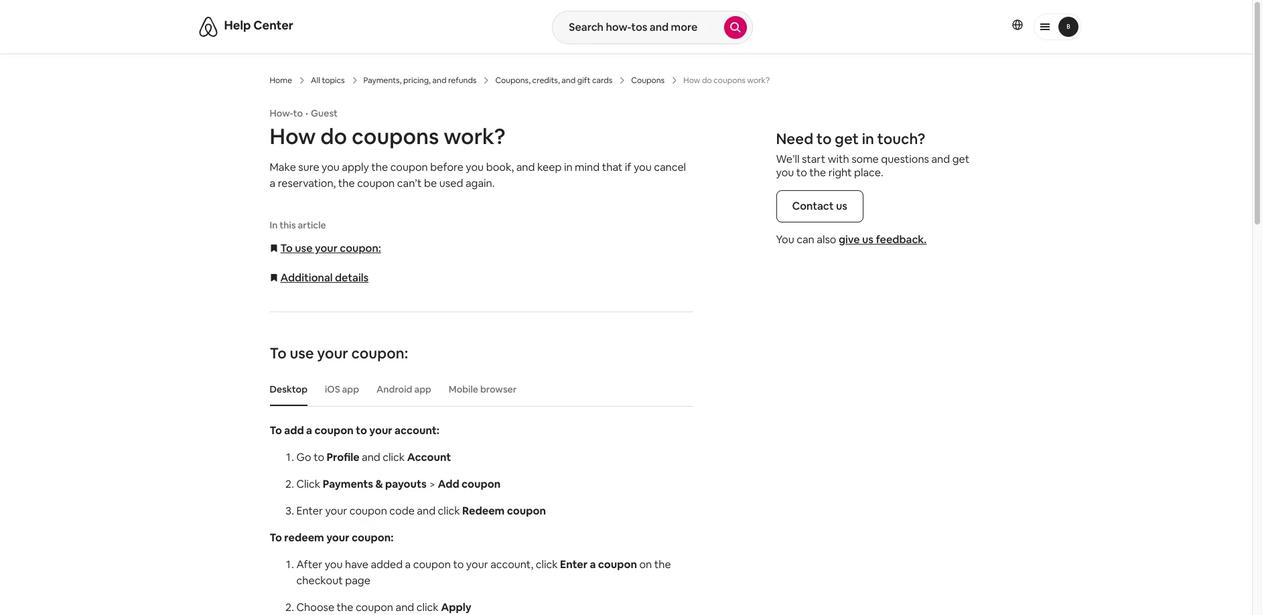Task type: describe. For each thing, give the bounding box(es) containing it.
click left 'apply'
[[417, 600, 439, 614]]

1 vertical spatial us
[[862, 232, 874, 247]]

coupon up redeem
[[462, 477, 501, 491]]

desktop button
[[263, 377, 314, 402]]

on
[[640, 557, 652, 571]]

coupon right added at the bottom left of the page
[[413, 557, 451, 571]]

how do coupons work?
[[270, 123, 505, 150]]

your down article
[[315, 241, 338, 255]]

apply
[[342, 160, 369, 174]]

questions
[[881, 152, 929, 166]]

payments, pricing, and refunds link
[[364, 75, 477, 86]]

go
[[296, 450, 311, 464]]

do
[[320, 123, 347, 150]]

0 vertical spatial enter
[[296, 504, 323, 518]]

need to get in touch? we'll start with some questions and get you to the right place.
[[776, 129, 970, 180]]

help center link
[[224, 17, 293, 33]]

to left "•"
[[293, 107, 303, 119]]

add
[[438, 477, 459, 491]]

a right add
[[306, 423, 312, 437]]

added
[[371, 557, 403, 571]]

start
[[802, 152, 826, 166]]

keep
[[537, 160, 562, 174]]

coupon down "&"
[[350, 504, 387, 518]]

to down 'this'
[[280, 241, 293, 255]]

the inside need to get in touch? we'll start with some questions and get you to the right place.
[[810, 165, 826, 180]]

main navigation menu image
[[1058, 17, 1078, 37]]

&
[[375, 477, 383, 491]]

0 vertical spatial us
[[836, 199, 847, 213]]

after
[[296, 557, 322, 571]]

android
[[377, 383, 412, 395]]

we'll
[[776, 152, 800, 166]]

cancel
[[654, 160, 686, 174]]

coupons
[[631, 75, 665, 86]]

contact
[[792, 199, 834, 213]]

that
[[602, 160, 623, 174]]

mind
[[575, 160, 600, 174]]

to right go
[[314, 450, 324, 464]]

contact us
[[792, 199, 847, 213]]

your left account,
[[466, 557, 488, 571]]

coupon: for to
[[352, 531, 394, 545]]

also
[[817, 232, 836, 247]]

give
[[839, 232, 860, 247]]

your up have
[[326, 531, 349, 545]]

in inside make sure you apply the coupon before you book, and keep in mind that if you cancel a reservation, the coupon can't be used again.
[[564, 160, 573, 174]]

gift
[[577, 75, 590, 86]]

payouts
[[385, 477, 427, 491]]

to left add
[[270, 423, 282, 437]]

coupons,
[[495, 75, 531, 86]]

have
[[345, 557, 368, 571]]

how
[[270, 123, 316, 150]]

redeem
[[284, 531, 324, 545]]

after you have added a coupon to your account, click enter a coupon
[[296, 557, 637, 571]]

again.
[[466, 176, 495, 190]]

desktop
[[270, 383, 308, 395]]

your up ios
[[317, 344, 348, 362]]

if
[[625, 160, 631, 174]]

android app
[[377, 383, 431, 395]]

you up the "checkout"
[[325, 557, 343, 571]]

account
[[407, 450, 451, 464]]

before
[[430, 160, 464, 174]]

android app button
[[370, 377, 438, 402]]

ios app button
[[318, 377, 366, 402]]

contact us link
[[776, 190, 864, 222]]

your up to redeem your coupon:
[[325, 504, 347, 518]]

coupons, credits, and gift cards link
[[495, 75, 613, 86]]

0 vertical spatial to use your coupon:
[[280, 241, 381, 255]]

home link
[[270, 75, 292, 86]]

make
[[270, 160, 296, 174]]

and down added at the bottom left of the page
[[396, 600, 414, 614]]

in inside need to get in touch? we'll start with some questions and get you to the right place.
[[862, 129, 874, 148]]

home
[[270, 75, 292, 86]]

•
[[306, 107, 308, 119]]

reservation,
[[278, 176, 336, 190]]

additional details link
[[270, 271, 369, 285]]

coupon left on
[[598, 557, 637, 571]]

to down need
[[796, 165, 807, 180]]

profile
[[327, 450, 360, 464]]

all topics link
[[311, 75, 345, 86]]

topics
[[322, 75, 345, 86]]

app for ios app
[[342, 383, 359, 395]]

cards
[[592, 75, 613, 86]]

a right added at the bottom left of the page
[[405, 557, 411, 571]]

to use your coupon: link
[[270, 241, 381, 255]]

add
[[284, 423, 304, 437]]

a inside make sure you apply the coupon before you book, and keep in mind that if you cancel a reservation, the coupon can't be used again.
[[270, 176, 275, 190]]

touch?
[[877, 129, 925, 148]]

1 vertical spatial enter
[[560, 557, 588, 571]]

and inside make sure you apply the coupon before you book, and keep in mind that if you cancel a reservation, the coupon can't be used again.
[[516, 160, 535, 174]]

page
[[345, 573, 370, 588]]

account:
[[395, 423, 440, 437]]

you right "if"
[[634, 160, 652, 174]]

payments
[[323, 477, 373, 491]]

feedback.
[[876, 232, 927, 247]]

airbnb homepage image
[[197, 16, 219, 38]]

mobile
[[449, 383, 478, 395]]

can
[[797, 232, 815, 247]]

click right account,
[[536, 557, 558, 571]]

guest
[[311, 107, 338, 119]]



Task type: locate. For each thing, give the bounding box(es) containing it.
in
[[270, 219, 278, 231]]

app
[[342, 383, 359, 395], [414, 383, 431, 395]]

app right ios
[[342, 383, 359, 395]]

in
[[862, 129, 874, 148], [564, 160, 573, 174]]

choose the coupon and click apply
[[296, 600, 472, 614]]

coupon up profile
[[315, 423, 354, 437]]

you left the "start"
[[776, 165, 794, 180]]

coupons, credits, and gift cards
[[495, 75, 613, 86]]

to
[[280, 241, 293, 255], [270, 344, 287, 362], [270, 423, 282, 437], [270, 531, 282, 545]]

0 vertical spatial use
[[295, 241, 313, 255]]

us right contact
[[836, 199, 847, 213]]

1 vertical spatial use
[[290, 344, 314, 362]]

to up go to profile and click account
[[356, 423, 367, 437]]

enter down click
[[296, 504, 323, 518]]

enter right account,
[[560, 557, 588, 571]]

to left redeem
[[270, 531, 282, 545]]

0 vertical spatial in
[[862, 129, 874, 148]]

you up again.
[[466, 160, 484, 174]]

ios app
[[325, 383, 359, 395]]

0 horizontal spatial enter
[[296, 504, 323, 518]]

browser
[[480, 383, 517, 395]]

to use your coupon:
[[280, 241, 381, 255], [270, 344, 408, 362]]

coupon down page
[[356, 600, 393, 614]]

the right the choose
[[337, 600, 353, 614]]

0 vertical spatial coupon:
[[340, 241, 381, 255]]

get
[[835, 129, 859, 148], [953, 152, 970, 166]]

coupon: up android
[[351, 344, 408, 362]]

1 app from the left
[[342, 383, 359, 395]]

account,
[[491, 557, 533, 571]]

choose
[[296, 600, 334, 614]]

credits,
[[532, 75, 560, 86]]

you inside need to get in touch? we'll start with some questions and get you to the right place.
[[776, 165, 794, 180]]

1 horizontal spatial app
[[414, 383, 431, 395]]

coupon: up added at the bottom left of the page
[[352, 531, 394, 545]]

1 vertical spatial get
[[953, 152, 970, 166]]

2 vertical spatial coupon:
[[352, 531, 394, 545]]

and inside need to get in touch? we'll start with some questions and get you to the right place.
[[932, 152, 950, 166]]

and left keep
[[516, 160, 535, 174]]

coupon:
[[340, 241, 381, 255], [351, 344, 408, 362], [352, 531, 394, 545]]

and left gift
[[562, 75, 576, 86]]

click up click payments & payouts > add coupon
[[383, 450, 405, 464]]

apply
[[441, 600, 472, 614]]

click down add at left bottom
[[438, 504, 460, 518]]

and up "&"
[[362, 450, 380, 464]]

pricing,
[[403, 75, 431, 86]]

additional
[[280, 271, 333, 285]]

1 horizontal spatial get
[[953, 152, 970, 166]]

0 horizontal spatial in
[[564, 160, 573, 174]]

us
[[836, 199, 847, 213], [862, 232, 874, 247]]

mobile browser button
[[442, 377, 523, 402]]

get right questions
[[953, 152, 970, 166]]

click payments & payouts > add coupon
[[296, 477, 501, 491]]

use up the desktop 'button'
[[290, 344, 314, 362]]

you right sure
[[322, 160, 340, 174]]

app for android app
[[414, 383, 431, 395]]

and right pricing,
[[432, 75, 446, 86]]

ios
[[325, 383, 340, 395]]

help center
[[224, 17, 293, 33]]

center
[[253, 17, 293, 33]]

coupon: up details
[[340, 241, 381, 255]]

tab list
[[263, 373, 693, 406]]

to up 'apply'
[[453, 557, 464, 571]]

1 vertical spatial to use your coupon:
[[270, 344, 408, 362]]

to use your coupon: up the ios app
[[270, 344, 408, 362]]

book,
[[486, 160, 514, 174]]

can't
[[397, 176, 422, 190]]

and right questions
[[932, 152, 950, 166]]

the inside the on the checkout page
[[654, 557, 671, 571]]

2 app from the left
[[414, 383, 431, 395]]

>
[[429, 477, 435, 491]]

1 horizontal spatial in
[[862, 129, 874, 148]]

you can also give us feedback.
[[776, 232, 927, 247]]

and
[[432, 75, 446, 86], [562, 75, 576, 86], [932, 152, 950, 166], [516, 160, 535, 174], [362, 450, 380, 464], [417, 504, 436, 518], [396, 600, 414, 614]]

be
[[424, 176, 437, 190]]

use down in this article
[[295, 241, 313, 255]]

mobile browser
[[449, 383, 517, 395]]

to redeem your coupon:
[[270, 531, 394, 545]]

sure
[[298, 160, 319, 174]]

get up with
[[835, 129, 859, 148]]

a
[[270, 176, 275, 190], [306, 423, 312, 437], [405, 557, 411, 571], [590, 557, 596, 571]]

to up the "start"
[[817, 129, 832, 148]]

to
[[293, 107, 303, 119], [817, 129, 832, 148], [796, 165, 807, 180], [356, 423, 367, 437], [314, 450, 324, 464], [453, 557, 464, 571]]

click
[[296, 477, 320, 491]]

0 vertical spatial get
[[835, 129, 859, 148]]

payments,
[[364, 75, 402, 86]]

to use your coupon: down article
[[280, 241, 381, 255]]

used
[[439, 176, 463, 190]]

this
[[280, 219, 296, 231]]

click
[[383, 450, 405, 464], [438, 504, 460, 518], [536, 557, 558, 571], [417, 600, 439, 614]]

work?
[[444, 123, 505, 150]]

need
[[776, 129, 813, 148]]

all
[[311, 75, 320, 86]]

how-to • guest
[[270, 107, 338, 119]]

make sure you apply the coupon before you book, and keep in mind that if you cancel a reservation, the coupon can't be used again.
[[270, 160, 686, 190]]

details
[[335, 271, 369, 285]]

tab list containing desktop
[[263, 373, 693, 406]]

help
[[224, 17, 251, 33]]

payments, pricing, and refunds
[[364, 75, 477, 86]]

in up the some
[[862, 129, 874, 148]]

0 horizontal spatial get
[[835, 129, 859, 148]]

the right on
[[654, 557, 671, 571]]

coupon right redeem
[[507, 504, 546, 518]]

place.
[[854, 165, 883, 180]]

in right keep
[[564, 160, 573, 174]]

1 vertical spatial in
[[564, 160, 573, 174]]

a left on
[[590, 557, 596, 571]]

us right the give
[[862, 232, 874, 247]]

Search how-tos and more search field
[[553, 11, 724, 44]]

all topics
[[311, 75, 345, 86]]

coupon up can't
[[390, 160, 428, 174]]

coupon
[[390, 160, 428, 174], [357, 176, 395, 190], [315, 423, 354, 437], [462, 477, 501, 491], [350, 504, 387, 518], [507, 504, 546, 518], [413, 557, 451, 571], [598, 557, 637, 571], [356, 600, 393, 614]]

1 horizontal spatial us
[[862, 232, 874, 247]]

redeem
[[462, 504, 505, 518]]

right
[[829, 165, 852, 180]]

the left right at the right top
[[810, 165, 826, 180]]

coupon down apply
[[357, 176, 395, 190]]

checkout
[[296, 573, 343, 588]]

coupon: for the
[[351, 344, 408, 362]]

in this article
[[270, 219, 326, 231]]

additional details
[[280, 271, 369, 285]]

with
[[828, 152, 849, 166]]

on the checkout page
[[296, 557, 671, 588]]

0 horizontal spatial app
[[342, 383, 359, 395]]

article
[[298, 219, 326, 231]]

the right apply
[[371, 160, 388, 174]]

the down apply
[[338, 176, 355, 190]]

coupons
[[352, 123, 439, 150]]

your up go to profile and click account
[[369, 423, 392, 437]]

refunds
[[448, 75, 477, 86]]

and right code
[[417, 504, 436, 518]]

app right android
[[414, 383, 431, 395]]

you
[[776, 232, 794, 247]]

how-
[[270, 107, 293, 119]]

code
[[389, 504, 415, 518]]

1 horizontal spatial enter
[[560, 557, 588, 571]]

None search field
[[552, 11, 753, 44]]

to up the desktop 'button'
[[270, 344, 287, 362]]

give us feedback. link
[[839, 232, 927, 247]]

0 horizontal spatial us
[[836, 199, 847, 213]]

a down the make
[[270, 176, 275, 190]]

1 vertical spatial coupon:
[[351, 344, 408, 362]]



Task type: vqa. For each thing, say whether or not it's contained in the screenshot.
the 'app' within the 'ANDROID APP' button
yes



